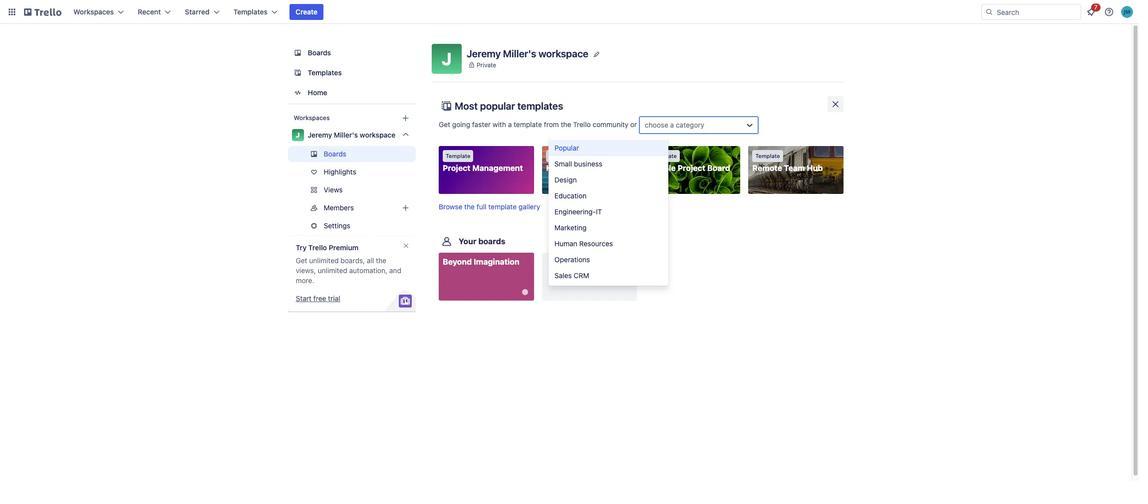Task type: vqa. For each thing, say whether or not it's contained in the screenshot.
text box
no



Task type: locate. For each thing, give the bounding box(es) containing it.
jeremy miller's workspace
[[467, 48, 589, 59], [308, 131, 396, 139]]

1 horizontal spatial a
[[670, 121, 674, 129]]

1 vertical spatial miller's
[[334, 131, 358, 139]]

jeremy
[[467, 48, 501, 59], [308, 131, 332, 139]]

get left going
[[439, 120, 450, 129]]

create
[[296, 7, 318, 16], [561, 273, 583, 281]]

0 horizontal spatial jeremy miller's workspace
[[308, 131, 396, 139]]

highlights link
[[288, 164, 416, 180]]

get inside try trello premium get unlimited boards, all the views, unlimited automation, and more.
[[296, 257, 308, 265]]

workspace
[[539, 48, 589, 59], [360, 131, 396, 139]]

template inside template remote team hub
[[756, 153, 780, 159]]

most
[[455, 100, 478, 112]]

views link
[[288, 182, 416, 198]]

template up simple
[[652, 153, 677, 159]]

unlimited up views,
[[310, 257, 339, 265]]

boards link
[[288, 44, 416, 62], [288, 146, 416, 162]]

0 horizontal spatial j
[[296, 131, 300, 139]]

create new board
[[561, 273, 618, 281]]

template right small at the top of the page
[[577, 164, 613, 173]]

jeremy miller (jeremymiller198) image
[[1122, 6, 1133, 18]]

0 horizontal spatial project
[[443, 164, 471, 173]]

trello
[[573, 120, 591, 129], [309, 244, 327, 252]]

remote
[[753, 164, 782, 173]]

boards for second boards link from the top
[[324, 150, 347, 158]]

imagination
[[474, 258, 520, 267]]

1 horizontal spatial project
[[678, 164, 706, 173]]

members link
[[288, 200, 416, 216]]

0 vertical spatial workspace
[[539, 48, 589, 59]]

template for project
[[446, 153, 471, 159]]

kanban
[[546, 164, 575, 173]]

jeremy miller's workspace up highlights link
[[308, 131, 396, 139]]

boards link up highlights link
[[288, 146, 416, 162]]

create up board image
[[296, 7, 318, 16]]

2 project from the left
[[678, 164, 706, 173]]

workspaces inside popup button
[[73, 7, 114, 16]]

your boards
[[459, 237, 506, 246]]

choose
[[645, 121, 669, 129]]

popular
[[480, 100, 515, 112]]

template up small at the top of the page
[[549, 153, 574, 159]]

create down operations
[[561, 273, 583, 281]]

starred button
[[179, 4, 226, 20]]

0 vertical spatial jeremy miller's workspace
[[467, 48, 589, 59]]

beyond imagination link
[[439, 253, 534, 301]]

0 horizontal spatial jeremy
[[308, 131, 332, 139]]

j left private
[[442, 48, 452, 69]]

template
[[446, 153, 471, 159], [549, 153, 574, 159], [652, 153, 677, 159], [756, 153, 780, 159], [577, 164, 613, 173]]

faster
[[472, 120, 491, 129]]

0 horizontal spatial templates
[[234, 7, 268, 16]]

0 horizontal spatial create
[[296, 7, 318, 16]]

human resources
[[555, 240, 613, 248]]

the left full
[[464, 203, 475, 211]]

project left the board
[[678, 164, 706, 173]]

boards link up the templates link
[[288, 44, 416, 62]]

0 horizontal spatial trello
[[309, 244, 327, 252]]

1 horizontal spatial miller's
[[503, 48, 536, 59]]

templates up home
[[308, 68, 342, 77]]

1 horizontal spatial templates
[[308, 68, 342, 77]]

template right full
[[489, 203, 517, 211]]

jeremy up private
[[467, 48, 501, 59]]

j down "home" icon
[[296, 131, 300, 139]]

create inside button
[[296, 7, 318, 16]]

start
[[296, 295, 312, 303]]

get up views,
[[296, 257, 308, 265]]

1 vertical spatial get
[[296, 257, 308, 265]]

template down going
[[446, 153, 471, 159]]

the right from
[[561, 120, 571, 129]]

the for get going faster with a template from the trello community or
[[561, 120, 571, 129]]

board
[[708, 164, 731, 173]]

home
[[308, 88, 328, 97]]

0 vertical spatial boards link
[[288, 44, 416, 62]]

project up the "browse"
[[443, 164, 471, 173]]

1 horizontal spatial create
[[561, 273, 583, 281]]

1 horizontal spatial j
[[442, 48, 452, 69]]

back to home image
[[24, 4, 61, 20]]

a right choose
[[670, 121, 674, 129]]

1 vertical spatial template
[[489, 203, 517, 211]]

a right with
[[508, 120, 512, 129]]

trial
[[328, 295, 341, 303]]

boards for 2nd boards link from the bottom of the page
[[308, 48, 331, 57]]

0 vertical spatial boards
[[308, 48, 331, 57]]

boards
[[308, 48, 331, 57], [324, 150, 347, 158]]

template down templates
[[514, 120, 542, 129]]

0 vertical spatial get
[[439, 120, 450, 129]]

0 horizontal spatial get
[[296, 257, 308, 265]]

0 vertical spatial miller's
[[503, 48, 536, 59]]

get
[[439, 120, 450, 129], [296, 257, 308, 265]]

home image
[[292, 87, 304, 99]]

unlimited
[[310, 257, 339, 265], [318, 267, 348, 275]]

most popular templates
[[455, 100, 563, 112]]

0 vertical spatial unlimited
[[310, 257, 339, 265]]

template remote team hub
[[753, 153, 823, 173]]

the inside try trello premium get unlimited boards, all the views, unlimited automation, and more.
[[376, 257, 387, 265]]

start free trial
[[296, 295, 341, 303]]

template inside template simple project board
[[652, 153, 677, 159]]

template up remote
[[756, 153, 780, 159]]

1 vertical spatial boards
[[324, 150, 347, 158]]

there is new activity on this board. image
[[522, 290, 528, 296]]

template inside template project management
[[446, 153, 471, 159]]

category
[[676, 121, 705, 129]]

1 vertical spatial trello
[[309, 244, 327, 252]]

start free trial button
[[296, 294, 341, 304]]

2 vertical spatial the
[[376, 257, 387, 265]]

Search field
[[994, 4, 1081, 19]]

the right all
[[376, 257, 387, 265]]

1 vertical spatial boards link
[[288, 146, 416, 162]]

jeremy up highlights
[[308, 131, 332, 139]]

unlimited down the boards,
[[318, 267, 348, 275]]

template
[[514, 120, 542, 129], [489, 203, 517, 211]]

j
[[442, 48, 452, 69], [296, 131, 300, 139]]

a
[[508, 120, 512, 129], [670, 121, 674, 129]]

0 vertical spatial create
[[296, 7, 318, 16]]

templates right starred dropdown button
[[234, 7, 268, 16]]

0 horizontal spatial workspaces
[[73, 7, 114, 16]]

trello up popular
[[573, 120, 591, 129]]

premium
[[329, 244, 359, 252]]

the
[[561, 120, 571, 129], [464, 203, 475, 211], [376, 257, 387, 265]]

0 horizontal spatial miller's
[[334, 131, 358, 139]]

small business
[[555, 160, 603, 168]]

boards up highlights
[[324, 150, 347, 158]]

0 vertical spatial the
[[561, 120, 571, 129]]

1 vertical spatial unlimited
[[318, 267, 348, 275]]

1 vertical spatial create
[[561, 273, 583, 281]]

j button
[[432, 44, 462, 74]]

workspace up highlights link
[[360, 131, 396, 139]]

1 vertical spatial workspace
[[360, 131, 396, 139]]

1 horizontal spatial the
[[464, 203, 475, 211]]

0 vertical spatial workspaces
[[73, 7, 114, 16]]

1 vertical spatial jeremy miller's workspace
[[308, 131, 396, 139]]

workspaces
[[73, 7, 114, 16], [294, 114, 330, 122]]

miller's
[[503, 48, 536, 59], [334, 131, 358, 139]]

0 vertical spatial j
[[442, 48, 452, 69]]

1 horizontal spatial workspaces
[[294, 114, 330, 122]]

0 horizontal spatial the
[[376, 257, 387, 265]]

0 vertical spatial trello
[[573, 120, 591, 129]]

boards right board image
[[308, 48, 331, 57]]

project inside template project management
[[443, 164, 471, 173]]

open information menu image
[[1105, 7, 1115, 17]]

1 project from the left
[[443, 164, 471, 173]]

workspace down primary element in the top of the page
[[539, 48, 589, 59]]

search image
[[986, 8, 994, 16]]

project
[[443, 164, 471, 173], [678, 164, 706, 173]]

0 horizontal spatial a
[[508, 120, 512, 129]]

2 horizontal spatial the
[[561, 120, 571, 129]]

all
[[367, 257, 374, 265]]

1 horizontal spatial jeremy
[[467, 48, 501, 59]]

from
[[544, 120, 559, 129]]

and
[[390, 267, 402, 275]]

trello right "try"
[[309, 244, 327, 252]]

template simple project board
[[649, 153, 731, 173]]

automation,
[[350, 267, 388, 275]]

starred
[[185, 7, 210, 16]]

settings link
[[288, 218, 416, 234]]

your
[[459, 237, 477, 246]]

0 vertical spatial templates
[[234, 7, 268, 16]]

operations
[[555, 256, 590, 264]]

jeremy miller's workspace up private
[[467, 48, 589, 59]]

with
[[493, 120, 506, 129]]

education
[[555, 192, 587, 200]]



Task type: describe. For each thing, give the bounding box(es) containing it.
full
[[477, 203, 487, 211]]

choose a category
[[645, 121, 705, 129]]

beyond
[[443, 258, 472, 267]]

1 horizontal spatial jeremy miller's workspace
[[467, 48, 589, 59]]

template for simple
[[652, 153, 677, 159]]

create a workspace image
[[400, 112, 412, 124]]

2 boards link from the top
[[288, 146, 416, 162]]

business
[[574, 160, 603, 168]]

1 vertical spatial the
[[464, 203, 475, 211]]

1 horizontal spatial workspace
[[539, 48, 589, 59]]

primary element
[[0, 0, 1139, 24]]

boards
[[479, 237, 506, 246]]

recent button
[[132, 4, 177, 20]]

board
[[600, 273, 618, 281]]

1 vertical spatial j
[[296, 131, 300, 139]]

private
[[477, 61, 496, 69]]

templates button
[[228, 4, 284, 20]]

1 vertical spatial jeremy
[[308, 131, 332, 139]]

template board image
[[292, 67, 304, 79]]

design
[[555, 176, 577, 184]]

highlights
[[324, 168, 357, 176]]

views,
[[296, 267, 316, 275]]

engineering-it
[[555, 208, 602, 216]]

templates link
[[288, 64, 416, 82]]

project inside template simple project board
[[678, 164, 706, 173]]

templates
[[518, 100, 563, 112]]

marketing
[[555, 224, 587, 232]]

recent
[[138, 7, 161, 16]]

1 horizontal spatial trello
[[573, 120, 591, 129]]

template kanban template
[[546, 153, 613, 173]]

community
[[593, 120, 629, 129]]

sales
[[555, 272, 572, 280]]

home link
[[288, 84, 416, 102]]

simple
[[649, 164, 676, 173]]

templates inside dropdown button
[[234, 7, 268, 16]]

team
[[784, 164, 805, 173]]

0 vertical spatial template
[[514, 120, 542, 129]]

create button
[[290, 4, 324, 20]]

0 vertical spatial jeremy
[[467, 48, 501, 59]]

browse the full template gallery
[[439, 203, 540, 211]]

crm
[[574, 272, 589, 280]]

popular
[[555, 144, 579, 152]]

hub
[[807, 164, 823, 173]]

human
[[555, 240, 578, 248]]

j inside button
[[442, 48, 452, 69]]

0 horizontal spatial workspace
[[360, 131, 396, 139]]

browse
[[439, 203, 463, 211]]

create for create new board
[[561, 273, 583, 281]]

1 boards link from the top
[[288, 44, 416, 62]]

members
[[324, 204, 354, 212]]

more.
[[296, 277, 315, 285]]

1 vertical spatial templates
[[308, 68, 342, 77]]

workspaces button
[[67, 4, 130, 20]]

views
[[324, 186, 343, 194]]

beyond imagination
[[443, 258, 520, 267]]

try
[[296, 244, 307, 252]]

boards,
[[341, 257, 365, 265]]

try trello premium get unlimited boards, all the views, unlimited automation, and more.
[[296, 244, 402, 285]]

the for try trello premium get unlimited boards, all the views, unlimited automation, and more.
[[376, 257, 387, 265]]

new
[[584, 273, 598, 281]]

template for remote
[[756, 153, 780, 159]]

browse the full template gallery link
[[439, 203, 540, 211]]

free
[[314, 295, 327, 303]]

add image
[[400, 202, 412, 214]]

it
[[596, 208, 602, 216]]

small
[[555, 160, 572, 168]]

or
[[631, 120, 637, 129]]

resources
[[579, 240, 613, 248]]

template project management
[[443, 153, 523, 173]]

engineering-
[[555, 208, 596, 216]]

7 notifications image
[[1086, 6, 1098, 18]]

create for create
[[296, 7, 318, 16]]

get going faster with a template from the trello community or
[[439, 120, 639, 129]]

gallery
[[519, 203, 540, 211]]

board image
[[292, 47, 304, 59]]

trello inside try trello premium get unlimited boards, all the views, unlimited automation, and more.
[[309, 244, 327, 252]]

template for kanban
[[549, 153, 574, 159]]

settings
[[324, 222, 351, 230]]

1 horizontal spatial get
[[439, 120, 450, 129]]

sales crm
[[555, 272, 589, 280]]

going
[[452, 120, 470, 129]]

1 vertical spatial workspaces
[[294, 114, 330, 122]]

management
[[473, 164, 523, 173]]



